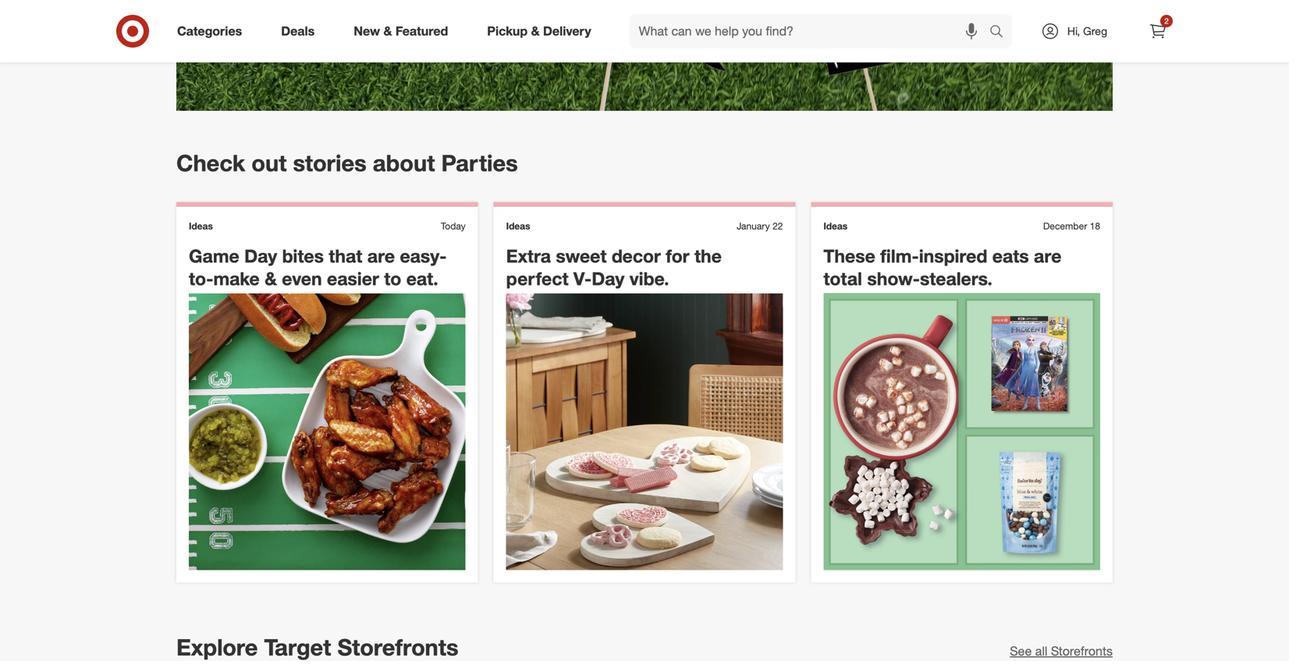 Task type: locate. For each thing, give the bounding box(es) containing it.
ideas up these
[[824, 220, 848, 232]]

delivery
[[543, 23, 592, 39]]

ideas for game day bites that are easy- to-make & even easier to eat.
[[189, 220, 213, 232]]

0 horizontal spatial are
[[368, 245, 395, 267]]

are right that
[[368, 245, 395, 267]]

see all storefronts link
[[1010, 642, 1113, 660]]

2 ideas from the left
[[506, 220, 531, 232]]

see
[[1010, 644, 1032, 659]]

2 horizontal spatial &
[[531, 23, 540, 39]]

big dot of happiness end zone - football photo booth props kit - 20 count, the magical world of disney trivia game image
[[176, 0, 1113, 111]]

0 horizontal spatial &
[[265, 268, 277, 290]]

deals
[[281, 23, 315, 39]]

3 ideas from the left
[[824, 220, 848, 232]]

1 horizontal spatial to
[[384, 268, 402, 290]]

ideas
[[189, 220, 213, 232], [506, 220, 531, 232], [824, 220, 848, 232]]

& for new
[[384, 23, 392, 39]]

pickup & delivery
[[487, 23, 592, 39]]

0 horizontal spatial ideas
[[189, 220, 213, 232]]

these
[[824, 245, 876, 267]]

2 horizontal spatial ideas
[[824, 220, 848, 232]]

1 horizontal spatial ideas
[[506, 220, 531, 232]]

game day bites that are easy-to-make & even easier to eat. image
[[189, 293, 466, 570]]

check
[[176, 149, 245, 177]]

are for that
[[368, 245, 395, 267]]

eat.
[[407, 268, 438, 290]]

1 horizontal spatial storefronts
[[1051, 644, 1113, 659]]

2 are from the left
[[1034, 245, 1062, 267]]

game day bites that are easy- to-make & even easier to eat.
[[189, 245, 447, 290]]

1 vertical spatial to
[[384, 268, 402, 290]]

day down sweet
[[592, 268, 625, 290]]

new & featured
[[354, 23, 448, 39]]

parties
[[441, 149, 518, 177]]

show-
[[868, 268, 920, 290]]

& left even
[[265, 268, 277, 290]]

these film-inspired eats are total show-stealers.
[[824, 245, 1062, 290]]

day up make
[[244, 245, 277, 267]]

game
[[189, 245, 239, 267]]

stories
[[293, 149, 367, 177]]

ideas for these film-inspired eats are total show-stealers.
[[824, 220, 848, 232]]

day
[[244, 245, 277, 267], [592, 268, 625, 290]]

1 horizontal spatial are
[[1034, 245, 1062, 267]]

0 horizontal spatial storefronts
[[338, 633, 459, 661]]

explore
[[176, 633, 258, 661]]

target
[[264, 633, 331, 661]]

18
[[1090, 220, 1101, 232]]

0 vertical spatial to
[[261, 12, 280, 39]]

hi, greg
[[1068, 24, 1108, 38]]

extra sweet decor for the perfect v-day vibe.
[[506, 245, 722, 290]]

january
[[737, 220, 770, 232]]

v-
[[574, 268, 592, 290]]

vibe.
[[630, 268, 669, 290]]

to inside 'button'
[[261, 12, 280, 39]]

ideas up game
[[189, 220, 213, 232]]

even
[[282, 268, 322, 290]]

are
[[368, 245, 395, 267], [1034, 245, 1062, 267]]

make
[[213, 268, 260, 290]]

are inside the game day bites that are easy- to-make & even easier to eat.
[[368, 245, 395, 267]]

1 ideas from the left
[[189, 220, 213, 232]]

What can we help you find? suggestions appear below search field
[[630, 14, 994, 48]]

to
[[261, 12, 280, 39], [384, 268, 402, 290]]

to left eat.
[[384, 268, 402, 290]]

are down 'december' at the top of page
[[1034, 245, 1062, 267]]

sweet
[[556, 245, 607, 267]]

1 horizontal spatial day
[[592, 268, 625, 290]]

to inside the game day bites that are easy- to-make & even easier to eat.
[[384, 268, 402, 290]]

today
[[441, 220, 466, 232]]

22
[[773, 220, 783, 232]]

categories link
[[164, 14, 262, 48]]

&
[[384, 23, 392, 39], [531, 23, 540, 39], [265, 268, 277, 290]]

& right pickup
[[531, 23, 540, 39]]

decor
[[612, 245, 661, 267]]

are inside the these film-inspired eats are total show-stealers.
[[1034, 245, 1062, 267]]

1 horizontal spatial &
[[384, 23, 392, 39]]

out
[[252, 149, 287, 177]]

0 horizontal spatial day
[[244, 245, 277, 267]]

storefronts
[[338, 633, 459, 661], [1051, 644, 1113, 659]]

that
[[329, 245, 363, 267]]

search button
[[983, 14, 1020, 52]]

game
[[360, 12, 415, 39]]

new
[[354, 23, 380, 39]]

ideas up the extra
[[506, 220, 531, 232]]

(watch).
[[421, 12, 498, 39]]

these film-inspired eats are total show-stealers. image
[[824, 293, 1101, 570]]

stealers.
[[920, 268, 993, 290]]

0 horizontal spatial to
[[261, 12, 280, 39]]

here's
[[194, 12, 255, 39]]

search
[[983, 25, 1020, 40]]

storefronts inside see all storefronts link
[[1051, 644, 1113, 659]]

storefronts for explore target storefronts
[[338, 633, 459, 661]]

pickup
[[487, 23, 528, 39]]

new & featured link
[[341, 14, 468, 48]]

day inside the game day bites that are easy- to-make & even easier to eat.
[[244, 245, 277, 267]]

easy-
[[400, 245, 447, 267]]

to left a
[[261, 12, 280, 39]]

& right the new
[[384, 23, 392, 39]]

explore target storefronts
[[176, 633, 459, 661]]

1 are from the left
[[368, 245, 395, 267]]



Task type: describe. For each thing, give the bounding box(es) containing it.
all
[[1036, 644, 1048, 659]]

are for eats
[[1034, 245, 1062, 267]]

ideas for extra sweet decor for the perfect v-day vibe.
[[506, 220, 531, 232]]

check out stories about parties
[[176, 149, 518, 177]]

december 18
[[1044, 220, 1101, 232]]

extra
[[506, 245, 551, 267]]

eats
[[993, 245, 1029, 267]]

featured
[[396, 23, 448, 39]]

& inside the game day bites that are easy- to-make & even easier to eat.
[[265, 268, 277, 290]]

total
[[824, 268, 863, 290]]

day inside extra sweet decor for the perfect v-day vibe.
[[592, 268, 625, 290]]

pickup & delivery link
[[474, 14, 611, 48]]

january 22
[[737, 220, 783, 232]]

about
[[373, 149, 435, 177]]

easier
[[327, 268, 379, 290]]

2 link
[[1141, 14, 1176, 48]]

a
[[286, 12, 298, 39]]

to-
[[189, 268, 213, 290]]

inspired
[[919, 245, 988, 267]]

extra sweet decor for the perfect v-day vibe. image
[[506, 293, 783, 570]]

storefronts for see all storefronts
[[1051, 644, 1113, 659]]

perfect
[[506, 268, 569, 290]]

hi,
[[1068, 24, 1081, 38]]

bites
[[282, 245, 324, 267]]

see all storefronts
[[1010, 644, 1113, 659]]

great
[[304, 12, 354, 39]]

december
[[1044, 220, 1088, 232]]

categories
[[177, 23, 242, 39]]

greg
[[1084, 24, 1108, 38]]

here's to a great game (watch).
[[194, 12, 498, 39]]

2
[[1165, 16, 1169, 26]]

film-
[[881, 245, 919, 267]]

here's to a great game (watch). button
[[176, 0, 1113, 111]]

deals link
[[268, 14, 334, 48]]

the
[[695, 245, 722, 267]]

for
[[666, 245, 690, 267]]

& for pickup
[[531, 23, 540, 39]]



Task type: vqa. For each thing, say whether or not it's contained in the screenshot.
These film-inspired eats are total show-stealers. image
yes



